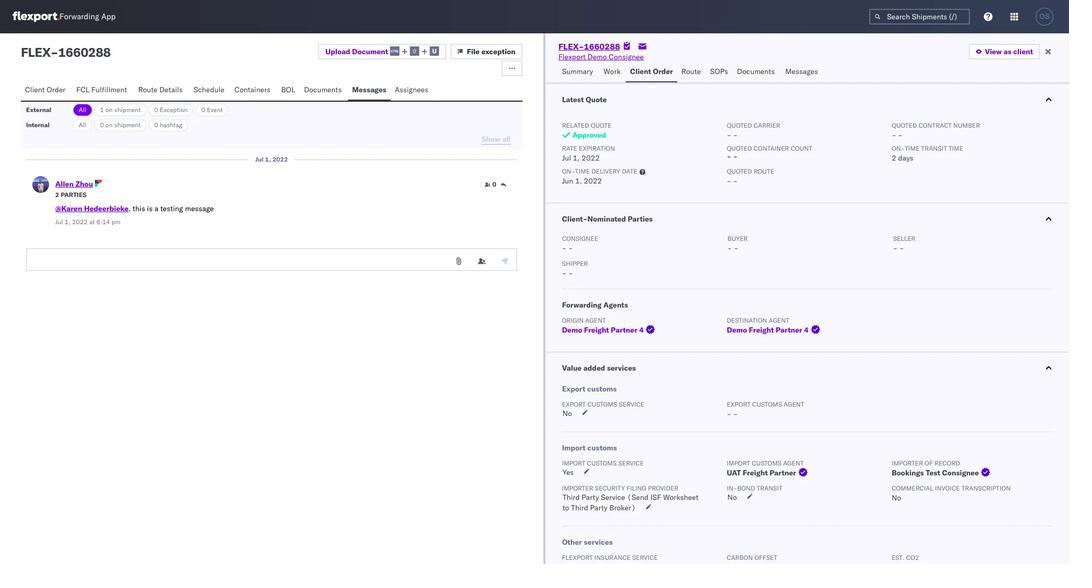 Task type: locate. For each thing, give the bounding box(es) containing it.
0 horizontal spatial forwarding
[[59, 12, 99, 22]]

1 vertical spatial consignee
[[562, 235, 598, 243]]

0 vertical spatial messages
[[785, 67, 818, 76]]

1 horizontal spatial no
[[728, 493, 737, 502]]

exception
[[160, 106, 188, 114]]

1 vertical spatial all button
[[73, 119, 92, 131]]

1 vertical spatial order
[[47, 85, 65, 94]]

1 horizontal spatial forwarding
[[562, 300, 602, 310]]

1 horizontal spatial route
[[682, 67, 701, 76]]

0 horizontal spatial importer
[[562, 485, 593, 492]]

testing
[[160, 204, 183, 213]]

demo freight partner 4 down destination agent
[[727, 325, 809, 335]]

import customs service
[[562, 460, 644, 467]]

time down number
[[949, 144, 964, 152]]

1 vertical spatial third
[[571, 503, 588, 513]]

importer up bookings at bottom right
[[892, 460, 923, 467]]

agent down "value added services" button
[[784, 401, 804, 408]]

1 horizontal spatial messages button
[[781, 62, 824, 82]]

messages for rightmost the messages button
[[785, 67, 818, 76]]

no down the commercial
[[892, 493, 901, 503]]

quoted route - -
[[727, 167, 774, 186]]

1 on from the top
[[106, 106, 113, 114]]

forwarding for forwarding agents
[[562, 300, 602, 310]]

quoted carrier - -
[[727, 122, 781, 140]]

messages
[[785, 67, 818, 76], [352, 85, 386, 94]]

transit inside on-time transit time 2 days
[[921, 144, 947, 152]]

delivery
[[592, 167, 620, 175]]

third right to
[[571, 503, 588, 513]]

messages button down document
[[348, 80, 391, 101]]

1 demo freight partner 4 link from the left
[[562, 325, 657, 335]]

offset
[[755, 554, 778, 562]]

on- up days
[[892, 144, 905, 152]]

hedeerbieke
[[84, 204, 129, 213]]

fcl fulfillment
[[76, 85, 127, 94]]

0 horizontal spatial on-
[[562, 167, 575, 175]]

forwarding left app
[[59, 12, 99, 22]]

quoted for quoted container count - -
[[727, 144, 752, 152]]

on- inside on-time transit time 2 days
[[892, 144, 905, 152]]

2 horizontal spatial time
[[949, 144, 964, 152]]

2 all button from the top
[[73, 119, 92, 131]]

0 horizontal spatial 4
[[639, 325, 644, 335]]

1 vertical spatial flexport
[[562, 554, 593, 562]]

1 all from the top
[[79, 106, 86, 114]]

file
[[467, 47, 480, 56]]

0 vertical spatial forwarding
[[59, 12, 99, 22]]

quoted left carrier
[[727, 122, 752, 129]]

demo down flex-1660288 link
[[588, 52, 607, 62]]

0 vertical spatial on
[[106, 106, 113, 114]]

all button for 0
[[73, 119, 92, 131]]

1 horizontal spatial demo freight partner 4 link
[[727, 325, 822, 335]]

1 horizontal spatial client
[[630, 67, 651, 76]]

0 vertical spatial services
[[607, 364, 636, 373]]

no
[[563, 409, 572, 418], [728, 493, 737, 502], [892, 493, 901, 503]]

demo down origin
[[562, 325, 582, 335]]

commercial invoice transcription no
[[892, 485, 1011, 503]]

service right insurance
[[632, 554, 658, 562]]

customs inside export customs agent - -
[[752, 401, 782, 408]]

0 horizontal spatial no
[[563, 409, 572, 418]]

invoice
[[935, 485, 960, 492]]

rate
[[562, 144, 577, 152]]

0 vertical spatial route
[[682, 67, 701, 76]]

0 horizontal spatial documents button
[[300, 80, 348, 101]]

flexport for flexport demo consignee
[[558, 52, 586, 62]]

1 horizontal spatial order
[[653, 67, 673, 76]]

demo freight partner 4 link down destination agent
[[727, 325, 822, 335]]

0 horizontal spatial messages
[[352, 85, 386, 94]]

all button left 1
[[73, 104, 92, 116]]

0 horizontal spatial client order button
[[21, 80, 72, 101]]

client
[[630, 67, 651, 76], [25, 85, 45, 94]]

1 4 from the left
[[639, 325, 644, 335]]

demo freight partner 4 for destination
[[727, 325, 809, 335]]

messages up latest quote button on the right of the page
[[785, 67, 818, 76]]

2 horizontal spatial consignee
[[942, 468, 979, 478]]

0 vertical spatial party
[[582, 493, 599, 502]]

demo freight partner 4
[[562, 325, 644, 335], [727, 325, 809, 335]]

1, inside @karen hedeerbieke , this is a testing message jul 1, 2022 at 6:14 pm
[[65, 218, 71, 226]]

time up days
[[905, 144, 920, 152]]

jul inside @karen hedeerbieke , this is a testing message jul 1, 2022 at 6:14 pm
[[55, 218, 63, 226]]

0 horizontal spatial jul
[[55, 218, 63, 226]]

documents right bol button
[[304, 85, 342, 94]]

transit down "uat freight partner" on the right
[[757, 485, 783, 492]]

forwarding up origin agent
[[562, 300, 602, 310]]

0 vertical spatial importer
[[892, 460, 923, 467]]

partner down agents
[[611, 325, 638, 335]]

no down 'in-'
[[728, 493, 737, 502]]

work button
[[600, 62, 626, 82]]

messages button
[[781, 62, 824, 82], [348, 80, 391, 101]]

added
[[584, 364, 605, 373]]

forwarding app
[[59, 12, 116, 22]]

agent inside export customs agent - -
[[784, 401, 804, 408]]

destination agent
[[727, 317, 790, 324]]

2 vertical spatial consignee
[[942, 468, 979, 478]]

order for the leftmost client order button
[[47, 85, 65, 94]]

2 inside on-time transit time 2 days
[[892, 153, 896, 163]]

2 4 from the left
[[804, 325, 809, 335]]

transcription
[[962, 485, 1011, 492]]

2
[[892, 153, 896, 163], [55, 191, 59, 199]]

flexport down "other"
[[562, 554, 593, 562]]

on- for on-time delivery date
[[562, 167, 575, 175]]

client-nominated parties button
[[545, 203, 1069, 235]]

time for on-time transit time 2 days
[[905, 144, 920, 152]]

shipment for 1 on shipment
[[114, 106, 141, 114]]

quoted down the quoted carrier - -
[[727, 144, 752, 152]]

insurance
[[595, 554, 631, 562]]

0 horizontal spatial route
[[138, 85, 158, 94]]

1 horizontal spatial importer
[[892, 460, 923, 467]]

customs
[[587, 384, 617, 394], [588, 401, 617, 408], [752, 401, 782, 408], [588, 443, 617, 453], [587, 460, 617, 467], [752, 460, 782, 467]]

consignee up work
[[609, 52, 644, 62]]

customs for export customs service
[[588, 401, 617, 408]]

forwarding app link
[[13, 11, 116, 22]]

consignee down client- at right top
[[562, 235, 598, 243]]

flex-1660288 link
[[558, 41, 620, 52]]

of
[[925, 460, 933, 467]]

contract
[[919, 122, 952, 129]]

client for the leftmost client order button
[[25, 85, 45, 94]]

assignees
[[395, 85, 429, 94]]

zhou
[[75, 179, 93, 189]]

flexport down flex-
[[558, 52, 586, 62]]

summary button
[[558, 62, 600, 82]]

1660288 down forwarding app
[[58, 44, 111, 60]]

1 horizontal spatial time
[[905, 144, 920, 152]]

all down fcl
[[79, 121, 86, 129]]

transit
[[921, 144, 947, 152], [757, 485, 783, 492]]

isf
[[651, 493, 661, 502]]

client order button up external
[[21, 80, 72, 101]]

quoted inside "quoted container count - -"
[[727, 144, 752, 152]]

no down export customs
[[563, 409, 572, 418]]

documents right 'sops' button
[[737, 67, 775, 76]]

view
[[985, 47, 1002, 56]]

0 horizontal spatial service
[[601, 493, 625, 502]]

demo freight partner 4 link for destination agent
[[727, 325, 822, 335]]

0 vertical spatial 2
[[892, 153, 896, 163]]

client order up external
[[25, 85, 65, 94]]

0 horizontal spatial documents
[[304, 85, 342, 94]]

partner for origin agent
[[611, 325, 638, 335]]

1 vertical spatial client order
[[25, 85, 65, 94]]

on-time transit time 2 days
[[892, 144, 964, 163]]

2 inside button
[[55, 191, 59, 199]]

route for route details
[[138, 85, 158, 94]]

client up external
[[25, 85, 45, 94]]

1 vertical spatial all
[[79, 121, 86, 129]]

quote
[[591, 122, 612, 129]]

1 horizontal spatial consignee
[[609, 52, 644, 62]]

1 vertical spatial on-
[[562, 167, 575, 175]]

fcl fulfillment button
[[72, 80, 134, 101]]

2 left days
[[892, 153, 896, 163]]

1 demo freight partner 4 from the left
[[562, 325, 644, 335]]

time for on-time delivery date
[[575, 167, 590, 175]]

security
[[595, 485, 625, 492]]

2 horizontal spatial jul
[[562, 153, 571, 163]]

time up jun 1, 2022
[[575, 167, 590, 175]]

services up flexport insurance service
[[584, 538, 613, 547]]

test
[[926, 468, 941, 478]]

shipment down 1 on shipment
[[114, 121, 141, 129]]

importer security filing provider
[[562, 485, 679, 492]]

4 for origin agent
[[639, 325, 644, 335]]

demo freight partner 4 link for origin agent
[[562, 325, 657, 335]]

1 shipment from the top
[[114, 106, 141, 114]]

carbon
[[727, 554, 753, 562]]

import
[[562, 443, 586, 453], [562, 460, 585, 467], [727, 460, 750, 467]]

jun
[[562, 176, 573, 186]]

consignee down record
[[942, 468, 979, 478]]

partner down import customs agent
[[770, 468, 796, 478]]

all left 1
[[79, 106, 86, 114]]

0 vertical spatial client order
[[630, 67, 673, 76]]

client-nominated parties
[[562, 214, 653, 224]]

0 vertical spatial transit
[[921, 144, 947, 152]]

1 horizontal spatial on-
[[892, 144, 905, 152]]

0 vertical spatial order
[[653, 67, 673, 76]]

latest
[[562, 95, 584, 104]]

0 vertical spatial on-
[[892, 144, 905, 152]]

shipment up 0 on shipment
[[114, 106, 141, 114]]

service inside third party service (send isf worksheet to third party broker)
[[601, 493, 625, 502]]

0 vertical spatial consignee
[[609, 52, 644, 62]]

service up filing
[[618, 460, 644, 467]]

all button down fcl
[[73, 119, 92, 131]]

quoted inside the quoted carrier - -
[[727, 122, 752, 129]]

quoted contract number - - rate expiration jul 1, 2022
[[562, 122, 980, 163]]

1 vertical spatial 2
[[55, 191, 59, 199]]

demo
[[588, 52, 607, 62], [562, 325, 582, 335], [727, 325, 747, 335]]

flex-
[[558, 41, 584, 52]]

third up to
[[563, 493, 580, 502]]

quoted inside quoted route - -
[[727, 167, 752, 175]]

quoted inside quoted contract number - - rate expiration jul 1, 2022
[[892, 122, 917, 129]]

quoted left contract
[[892, 122, 917, 129]]

services inside button
[[607, 364, 636, 373]]

0 hashtag
[[154, 121, 182, 129]]

quoted for quoted route - -
[[727, 167, 752, 175]]

import customs
[[562, 443, 617, 453]]

1 horizontal spatial transit
[[921, 144, 947, 152]]

pm
[[112, 218, 121, 226]]

demo for origin agent
[[562, 325, 582, 335]]

partner down destination agent
[[776, 325, 802, 335]]

1 all button from the top
[[73, 104, 92, 116]]

on-
[[892, 144, 905, 152], [562, 167, 575, 175]]

1 horizontal spatial documents
[[737, 67, 775, 76]]

1 vertical spatial on
[[106, 121, 113, 129]]

route left details
[[138, 85, 158, 94]]

0 horizontal spatial demo freight partner 4
[[562, 325, 644, 335]]

0 vertical spatial service
[[619, 401, 644, 408]]

quoted left route
[[727, 167, 752, 175]]

quoted container count - -
[[727, 144, 813, 161]]

agent down forwarding agents
[[585, 317, 606, 324]]

messages down document
[[352, 85, 386, 94]]

fulfillment
[[91, 85, 127, 94]]

bookings test consignee
[[892, 468, 979, 478]]

0
[[154, 106, 158, 114], [201, 106, 205, 114], [100, 121, 104, 129], [154, 121, 158, 129], [493, 180, 496, 188]]

2 on from the top
[[106, 121, 113, 129]]

1 horizontal spatial messages
[[785, 67, 818, 76]]

shipment
[[114, 106, 141, 114], [114, 121, 141, 129]]

route inside route details button
[[138, 85, 158, 94]]

1 vertical spatial service
[[618, 460, 644, 467]]

order left the route button at top
[[653, 67, 673, 76]]

freight down origin agent
[[584, 325, 609, 335]]

client right work button
[[630, 67, 651, 76]]

0 horizontal spatial client order
[[25, 85, 65, 94]]

0 button
[[484, 180, 496, 189]]

0 vertical spatial all button
[[73, 104, 92, 116]]

0 horizontal spatial 2
[[55, 191, 59, 199]]

1 vertical spatial client
[[25, 85, 45, 94]]

uat
[[727, 468, 741, 478]]

services right added
[[607, 364, 636, 373]]

2 down allen
[[55, 191, 59, 199]]

0 horizontal spatial demo freight partner 4 link
[[562, 325, 657, 335]]

@karen hedeerbieke button
[[55, 204, 129, 213]]

messages button up latest quote button on the right of the page
[[781, 62, 824, 82]]

1 horizontal spatial 4
[[804, 325, 809, 335]]

1 horizontal spatial jul
[[255, 155, 264, 163]]

1660288 up flexport demo consignee
[[584, 41, 620, 52]]

0 horizontal spatial client
[[25, 85, 45, 94]]

co2
[[906, 554, 919, 562]]

service down the "security"
[[601, 493, 625, 502]]

flexport
[[558, 52, 586, 62], [562, 554, 593, 562]]

route inside the route button
[[682, 67, 701, 76]]

message
[[185, 204, 214, 213]]

0 vertical spatial shipment
[[114, 106, 141, 114]]

flex
[[21, 44, 51, 60]]

transit down contract
[[921, 144, 947, 152]]

1 horizontal spatial client order
[[630, 67, 673, 76]]

None text field
[[26, 248, 517, 271]]

freight for origin
[[584, 325, 609, 335]]

documents button right bol on the left top
[[300, 80, 348, 101]]

@karen
[[55, 204, 82, 213]]

on for 1
[[106, 106, 113, 114]]

1 vertical spatial documents
[[304, 85, 342, 94]]

2 all from the top
[[79, 121, 86, 129]]

1 vertical spatial service
[[632, 554, 658, 562]]

0 horizontal spatial 1660288
[[58, 44, 111, 60]]

1 horizontal spatial 2
[[892, 153, 896, 163]]

1 vertical spatial services
[[584, 538, 613, 547]]

consignee - -
[[562, 235, 598, 253]]

@karen hedeerbieke , this is a testing message jul 1, 2022 at 6:14 pm
[[55, 204, 214, 226]]

no inside the commercial invoice transcription no
[[892, 493, 901, 503]]

0 horizontal spatial order
[[47, 85, 65, 94]]

2 horizontal spatial no
[[892, 493, 901, 503]]

on right 1
[[106, 106, 113, 114]]

importer down the 'yes'
[[562, 485, 593, 492]]

documents button right sops
[[733, 62, 781, 82]]

on down 1 on shipment
[[106, 121, 113, 129]]

import for import customs service
[[562, 460, 585, 467]]

1 vertical spatial route
[[138, 85, 158, 94]]

documents button
[[733, 62, 781, 82], [300, 80, 348, 101]]

flexport. image
[[13, 11, 59, 22]]

seller - -
[[893, 235, 916, 253]]

1 vertical spatial transit
[[757, 485, 783, 492]]

order up external
[[47, 85, 65, 94]]

2 demo freight partner 4 link from the left
[[727, 325, 822, 335]]

jul
[[562, 153, 571, 163], [255, 155, 264, 163], [55, 218, 63, 226]]

on- up the jun
[[562, 167, 575, 175]]

carrier
[[754, 122, 781, 129]]

0 inside button
[[493, 180, 496, 188]]

1 horizontal spatial 1660288
[[584, 41, 620, 52]]

demo down the "destination"
[[727, 325, 747, 335]]

0 vertical spatial flexport
[[558, 52, 586, 62]]

1 vertical spatial messages
[[352, 85, 386, 94]]

2 horizontal spatial demo
[[727, 325, 747, 335]]

0 horizontal spatial time
[[575, 167, 590, 175]]

0 horizontal spatial consignee
[[562, 235, 598, 243]]

1 horizontal spatial demo freight partner 4
[[727, 325, 809, 335]]

1 vertical spatial shipment
[[114, 121, 141, 129]]

0 vertical spatial client
[[630, 67, 651, 76]]

import customs agent
[[727, 460, 804, 467]]

client order right work button
[[630, 67, 673, 76]]

agents
[[604, 300, 628, 310]]

demo freight partner 4 link down agents
[[562, 325, 657, 335]]

0 horizontal spatial demo
[[562, 325, 582, 335]]

1 horizontal spatial service
[[632, 554, 658, 562]]

jun 1, 2022
[[562, 176, 602, 186]]

1 vertical spatial forwarding
[[562, 300, 602, 310]]

sops
[[710, 67, 728, 76]]

0 vertical spatial service
[[601, 493, 625, 502]]

freight down destination agent
[[749, 325, 774, 335]]

route left sops
[[682, 67, 701, 76]]

demo freight partner 4 down origin agent
[[562, 325, 644, 335]]

client order button right work
[[626, 62, 677, 82]]

service down value added services
[[619, 401, 644, 408]]

0 vertical spatial all
[[79, 106, 86, 114]]

upload document button
[[318, 44, 447, 59]]

2 shipment from the top
[[114, 121, 141, 129]]

1 vertical spatial importer
[[562, 485, 593, 492]]

0 horizontal spatial transit
[[757, 485, 783, 492]]

2 demo freight partner 4 from the left
[[727, 325, 809, 335]]

filing
[[627, 485, 647, 492]]



Task type: vqa. For each thing, say whether or not it's contained in the screenshot.
'(7501)' related to US Customs Clearance (7501)
no



Task type: describe. For each thing, give the bounding box(es) containing it.
client
[[1014, 47, 1033, 56]]

customs for export customs agent - -
[[752, 401, 782, 408]]

buyer
[[728, 235, 748, 243]]

export customs service
[[562, 401, 644, 408]]

1, inside quoted contract number - - rate expiration jul 1, 2022
[[573, 153, 580, 163]]

transit for on-time transit time 2 days
[[921, 144, 947, 152]]

on-time delivery date
[[562, 167, 637, 175]]

shipper - -
[[562, 260, 588, 278]]

at
[[89, 218, 95, 226]]

customs for export customs
[[587, 384, 617, 394]]

2022 inside quoted contract number - - rate expiration jul 1, 2022
[[582, 153, 600, 163]]

os button
[[1033, 5, 1057, 29]]

0 vertical spatial third
[[563, 493, 580, 502]]

1 horizontal spatial documents button
[[733, 62, 781, 82]]

route details button
[[134, 80, 189, 101]]

1 vertical spatial party
[[590, 503, 608, 513]]

summary
[[562, 67, 593, 76]]

client for right client order button
[[630, 67, 651, 76]]

2 parties button
[[55, 190, 87, 199]]

related quote
[[562, 122, 612, 129]]

customs for import customs agent
[[752, 460, 782, 467]]

demo for destination agent
[[727, 325, 747, 335]]

flexport demo consignee
[[558, 52, 644, 62]]

containers
[[234, 85, 271, 94]]

route details
[[138, 85, 183, 94]]

assignees button
[[391, 80, 435, 101]]

in-bond transit
[[727, 485, 783, 492]]

0 for 0 hashtag
[[154, 121, 158, 129]]

consignee for bookings test consignee
[[942, 468, 979, 478]]

flexport demo consignee link
[[558, 52, 644, 62]]

no for in-
[[728, 493, 737, 502]]

consignee for flexport demo consignee
[[609, 52, 644, 62]]

freight down import customs agent
[[743, 468, 768, 478]]

importer for importer of record
[[892, 460, 923, 467]]

buyer - -
[[728, 235, 748, 253]]

value added services
[[562, 364, 636, 373]]

in-
[[727, 485, 737, 492]]

number
[[954, 122, 980, 129]]

flexport for flexport insurance service
[[562, 554, 593, 562]]

other services
[[562, 538, 613, 547]]

import for import customs
[[562, 443, 586, 453]]

flexport insurance service
[[562, 554, 658, 562]]

shipper
[[562, 260, 588, 268]]

on for 0
[[106, 121, 113, 129]]

upload document
[[325, 47, 388, 56]]

agent up "uat freight partner" on the right
[[783, 460, 804, 467]]

all for 1
[[79, 106, 86, 114]]

details
[[159, 85, 183, 94]]

,
[[129, 204, 131, 213]]

all button for 1
[[73, 104, 92, 116]]

0 event
[[201, 106, 223, 114]]

transit for in-bond transit
[[757, 485, 783, 492]]

origin agent
[[562, 317, 606, 324]]

other
[[562, 538, 582, 547]]

0 for 0 exception
[[154, 106, 158, 114]]

forwarding for forwarding app
[[59, 12, 99, 22]]

is
[[147, 204, 153, 213]]

upload
[[325, 47, 350, 56]]

agent right the "destination"
[[769, 317, 790, 324]]

record
[[935, 460, 960, 467]]

origin
[[562, 317, 584, 324]]

containers button
[[230, 80, 277, 101]]

import for import customs agent
[[727, 460, 750, 467]]

0 for 0 event
[[201, 106, 205, 114]]

view as client
[[985, 47, 1033, 56]]

flex - 1660288
[[21, 44, 111, 60]]

1 on shipment
[[100, 106, 141, 114]]

0 exception
[[154, 106, 188, 114]]

days
[[898, 153, 914, 163]]

0 vertical spatial documents
[[737, 67, 775, 76]]

route button
[[677, 62, 706, 82]]

fcl
[[76, 85, 90, 94]]

os
[[1040, 13, 1050, 20]]

value added services button
[[545, 353, 1069, 384]]

4 for destination agent
[[804, 325, 809, 335]]

all for 0
[[79, 121, 86, 129]]

0 on shipment
[[100, 121, 141, 129]]

to
[[563, 503, 569, 513]]

internal
[[26, 121, 50, 129]]

service for no
[[619, 401, 644, 408]]

parties
[[61, 191, 87, 199]]

hashtag
[[160, 121, 182, 129]]

count
[[791, 144, 813, 152]]

0 for 0 on shipment
[[100, 121, 104, 129]]

export for export customs
[[562, 384, 586, 394]]

uat freight partner
[[727, 468, 796, 478]]

customs for import customs service
[[587, 460, 617, 467]]

jul inside quoted contract number - - rate expiration jul 1, 2022
[[562, 153, 571, 163]]

export for export customs service
[[562, 401, 586, 408]]

0 horizontal spatial messages button
[[348, 80, 391, 101]]

yes
[[563, 468, 574, 477]]

quoted for quoted carrier - -
[[727, 122, 752, 129]]

2022 inside @karen hedeerbieke , this is a testing message jul 1, 2022 at 6:14 pm
[[72, 218, 88, 226]]

latest quote button
[[545, 84, 1069, 115]]

service for insurance
[[632, 554, 658, 562]]

customs for import customs
[[588, 443, 617, 453]]

order for right client order button
[[653, 67, 673, 76]]

demo freight partner 4 for origin
[[562, 325, 644, 335]]

bond
[[737, 485, 755, 492]]

export customs agent - -
[[727, 401, 804, 419]]

a
[[155, 204, 158, 213]]

nominated
[[588, 214, 626, 224]]

expiration
[[579, 144, 615, 152]]

app
[[101, 12, 116, 22]]

destination
[[727, 317, 767, 324]]

broker)
[[610, 503, 636, 513]]

service for yes
[[618, 460, 644, 467]]

allen
[[55, 179, 74, 189]]

latest quote
[[562, 95, 607, 104]]

allen zhou button
[[55, 179, 93, 189]]

Search Shipments (/) text field
[[870, 9, 970, 25]]

freight for destination
[[749, 325, 774, 335]]

bol button
[[277, 80, 300, 101]]

parties
[[628, 214, 653, 224]]

client-
[[562, 214, 588, 224]]

this
[[133, 204, 145, 213]]

importer for importer security filing provider
[[562, 485, 593, 492]]

service for party
[[601, 493, 625, 502]]

value
[[562, 364, 582, 373]]

partner for destination agent
[[776, 325, 802, 335]]

route for route
[[682, 67, 701, 76]]

no for export
[[563, 409, 572, 418]]

0 for 0
[[493, 180, 496, 188]]

work
[[604, 67, 621, 76]]

provider
[[648, 485, 679, 492]]

commercial
[[892, 485, 934, 492]]

worksheet
[[663, 493, 699, 502]]

export inside export customs agent - -
[[727, 401, 751, 408]]

1 horizontal spatial client order button
[[626, 62, 677, 82]]

1 horizontal spatial demo
[[588, 52, 607, 62]]

messages for the messages button to the left
[[352, 85, 386, 94]]

quoted for quoted contract number - - rate expiration jul 1, 2022
[[892, 122, 917, 129]]

on- for on-time transit time 2 days
[[892, 144, 905, 152]]

shipment for 0 on shipment
[[114, 121, 141, 129]]



